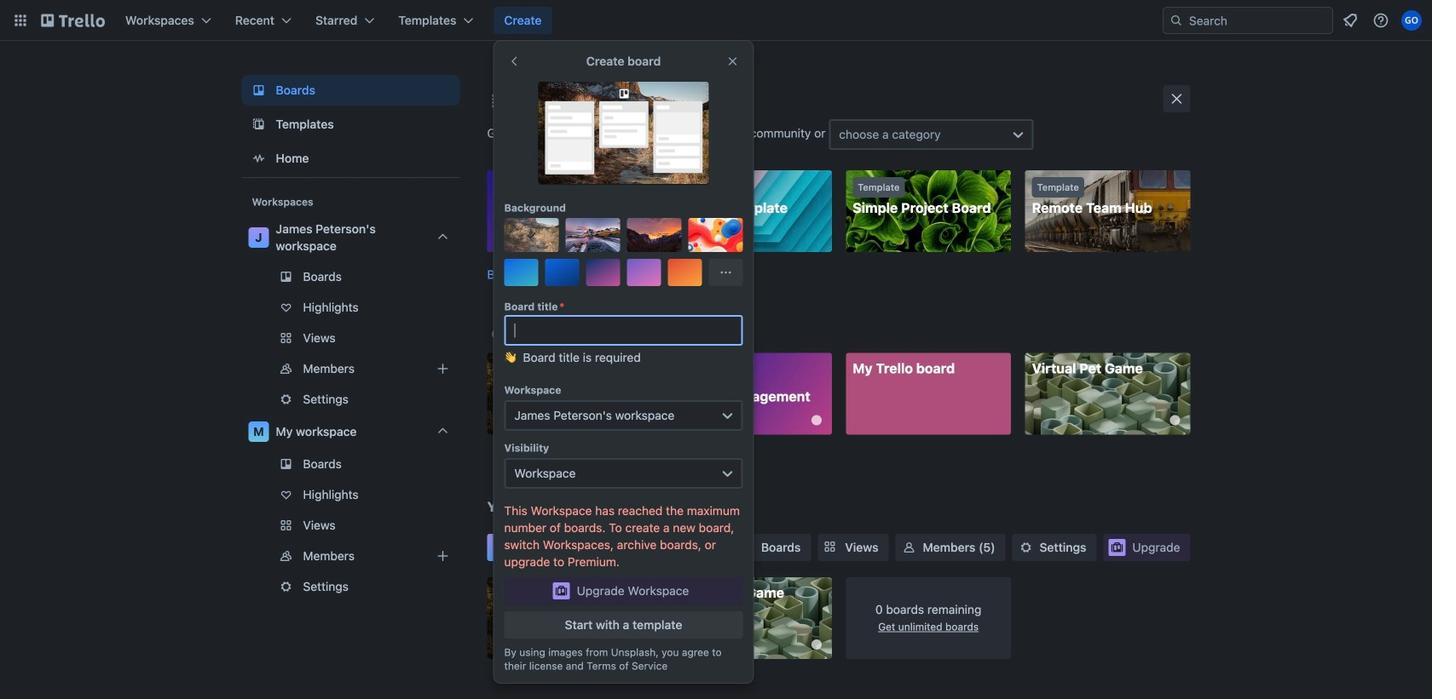 Task type: vqa. For each thing, say whether or not it's contained in the screenshot.
2nd the "sm" icon
yes



Task type: describe. For each thing, give the bounding box(es) containing it.
primary element
[[0, 0, 1432, 41]]

open information menu image
[[1372, 12, 1389, 29]]

2 add image from the top
[[433, 546, 453, 567]]

there is new activity on this board. image
[[1170, 416, 1180, 426]]

template board image
[[248, 114, 269, 135]]

wave image
[[504, 349, 516, 373]]

2 sm image from the left
[[1017, 540, 1034, 557]]

search image
[[1170, 14, 1183, 27]]

board image
[[248, 80, 269, 101]]

back to home image
[[41, 7, 105, 34]]

sm image
[[739, 540, 756, 557]]



Task type: locate. For each thing, give the bounding box(es) containing it.
there is new activity on this board. image
[[811, 640, 822, 650]]

Search field
[[1183, 8, 1332, 33]]

home image
[[248, 148, 269, 169]]

return to previous screen image
[[508, 55, 521, 68]]

sm image
[[901, 540, 918, 557], [1017, 540, 1034, 557]]

0 horizontal spatial sm image
[[901, 540, 918, 557]]

close popover image
[[726, 55, 739, 68]]

1 vertical spatial add image
[[433, 546, 453, 567]]

None text field
[[504, 315, 743, 346]]

add image
[[433, 359, 453, 379], [433, 546, 453, 567]]

custom image image
[[525, 228, 538, 242]]

1 horizontal spatial sm image
[[1017, 540, 1034, 557]]

1 add image from the top
[[433, 359, 453, 379]]

1 sm image from the left
[[901, 540, 918, 557]]

gary orlando (garyorlando) image
[[1401, 10, 1422, 31]]

0 notifications image
[[1340, 10, 1360, 31]]

0 vertical spatial add image
[[433, 359, 453, 379]]



